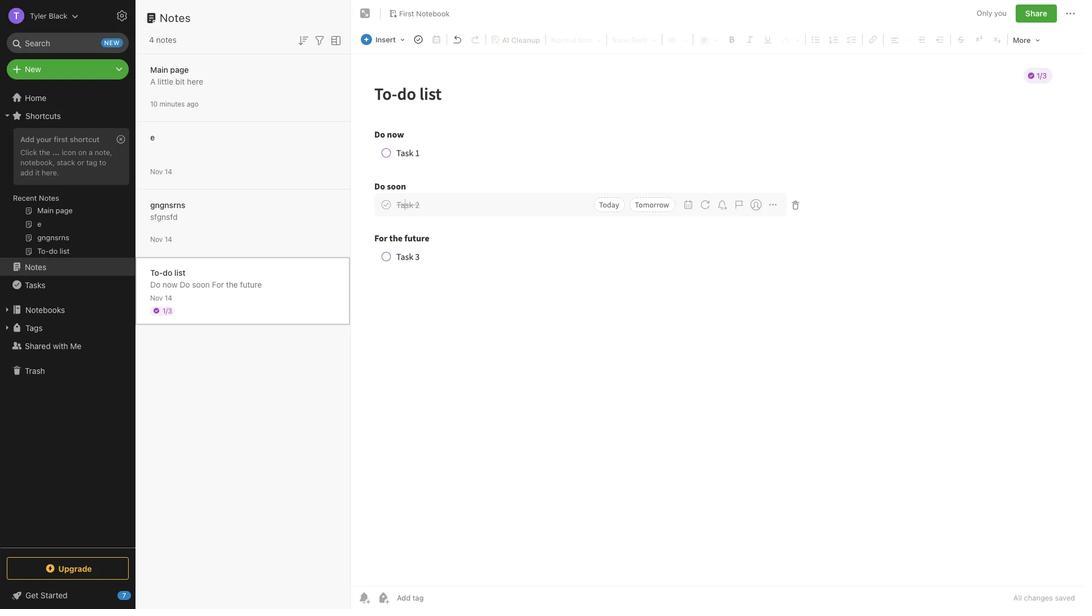 Task type: vqa. For each thing, say whether or not it's contained in the screenshot.
'main' element
no



Task type: locate. For each thing, give the bounding box(es) containing it.
you
[[994, 9, 1007, 18]]

page
[[170, 65, 189, 74]]

1 nov 14 from the top
[[150, 167, 172, 176]]

tree containing home
[[0, 89, 136, 548]]

for
[[212, 280, 224, 289]]

all
[[1014, 594, 1022, 603]]

14 up gngnsrns
[[165, 167, 172, 176]]

me
[[70, 341, 81, 351]]

click the ...
[[20, 148, 60, 157]]

gngnsrns
[[150, 200, 185, 210]]

the right for
[[226, 280, 238, 289]]

add filters image
[[313, 34, 326, 47]]

1 vertical spatial notes
[[39, 194, 59, 203]]

1 vertical spatial nov 14
[[150, 235, 172, 244]]

2 vertical spatial 14
[[165, 294, 172, 302]]

notebooks
[[25, 305, 65, 315]]

0 vertical spatial nov 14
[[150, 167, 172, 176]]

2 vertical spatial nov
[[150, 294, 163, 302]]

here
[[187, 77, 203, 86]]

shortcuts button
[[0, 107, 135, 125]]

14
[[165, 167, 172, 176], [165, 235, 172, 244], [165, 294, 172, 302]]

task image
[[410, 32, 426, 47]]

0 horizontal spatial do
[[150, 280, 160, 289]]

settings image
[[115, 9, 129, 23]]

first
[[54, 135, 68, 144]]

2 14 from the top
[[165, 235, 172, 244]]

1 vertical spatial 14
[[165, 235, 172, 244]]

More field
[[1009, 32, 1044, 48]]

add your first shortcut
[[20, 135, 99, 144]]

trash
[[25, 366, 45, 376]]

expand note image
[[359, 7, 372, 20]]

2 vertical spatial nov 14
[[150, 294, 172, 302]]

notes up notes on the left top of page
[[160, 11, 191, 24]]

more actions image
[[1064, 7, 1077, 20]]

stack
[[57, 158, 75, 167]]

icon on a note, notebook, stack or tag to add it here.
[[20, 148, 112, 177]]

Note Editor text field
[[351, 54, 1084, 587]]

share button
[[1016, 5, 1057, 23]]

Insert field
[[358, 32, 409, 47]]

1 vertical spatial nov
[[150, 235, 163, 244]]

alignment image
[[885, 32, 912, 47]]

tags
[[25, 323, 43, 333]]

to-do list do now do soon for the future
[[150, 268, 262, 289]]

do down list
[[180, 280, 190, 289]]

1 vertical spatial the
[[226, 280, 238, 289]]

notes inside group
[[39, 194, 59, 203]]

notes inside notes link
[[25, 262, 46, 272]]

sfgnsfd
[[150, 212, 178, 222]]

the
[[39, 148, 50, 157], [226, 280, 238, 289]]

group
[[0, 125, 135, 263]]

ago
[[187, 100, 199, 108]]

shared with me
[[25, 341, 81, 351]]

nov 14
[[150, 167, 172, 176], [150, 235, 172, 244], [150, 294, 172, 302]]

2 vertical spatial notes
[[25, 262, 46, 272]]

14 down 'sfgnsfd'
[[165, 235, 172, 244]]

new search field
[[15, 33, 123, 53]]

notes
[[160, 11, 191, 24], [39, 194, 59, 203], [25, 262, 46, 272]]

nov 14 up gngnsrns
[[150, 167, 172, 176]]

0 vertical spatial notes
[[160, 11, 191, 24]]

font color image
[[695, 32, 722, 47]]

highlight image
[[778, 32, 803, 47]]

nov 14 down 'sfgnsfd'
[[150, 235, 172, 244]]

only you
[[977, 9, 1007, 18]]

little
[[158, 77, 173, 86]]

14 up 1/3
[[165, 294, 172, 302]]

your
[[36, 135, 52, 144]]

a little bit here
[[150, 77, 203, 86]]

here.
[[42, 168, 59, 177]]

tag
[[86, 158, 97, 167]]

e
[[150, 132, 155, 142]]

it
[[35, 168, 40, 177]]

notes up tasks
[[25, 262, 46, 272]]

0 horizontal spatial the
[[39, 148, 50, 157]]

tyler
[[30, 11, 47, 20]]

0 vertical spatial nov
[[150, 167, 163, 176]]

nov down e
[[150, 167, 163, 176]]

nov
[[150, 167, 163, 176], [150, 235, 163, 244], [150, 294, 163, 302]]

Font color field
[[695, 32, 723, 47]]

1 do from the left
[[150, 280, 160, 289]]

a
[[150, 77, 155, 86]]

main page
[[150, 65, 189, 74]]

on
[[78, 148, 87, 157]]

home
[[25, 93, 46, 102]]

notes right recent
[[39, 194, 59, 203]]

1 14 from the top
[[165, 167, 172, 176]]

0 vertical spatial the
[[39, 148, 50, 157]]

note window element
[[351, 0, 1084, 610]]

tyler black
[[30, 11, 67, 20]]

new
[[25, 64, 41, 74]]

share
[[1025, 8, 1047, 18]]

shortcut
[[70, 135, 99, 144]]

expand notebooks image
[[3, 305, 12, 315]]

new button
[[7, 59, 129, 80]]

nov 14 up 1/3
[[150, 294, 172, 302]]

1 horizontal spatial the
[[226, 280, 238, 289]]

1 horizontal spatial do
[[180, 280, 190, 289]]

recent notes
[[13, 194, 59, 203]]

0 vertical spatial 14
[[165, 167, 172, 176]]

note,
[[95, 148, 112, 157]]

do down to-
[[150, 280, 160, 289]]

Help and Learning task checklist field
[[0, 587, 136, 605]]

the inside group
[[39, 148, 50, 157]]

font family image
[[609, 32, 660, 47]]

tasks
[[25, 280, 45, 290]]

click
[[20, 148, 37, 157]]

first notebook
[[399, 9, 450, 18]]

notes
[[156, 35, 177, 45]]

notebook,
[[20, 158, 55, 167]]

undo image
[[449, 32, 465, 47]]

nov down 'sfgnsfd'
[[150, 235, 163, 244]]

the left ...
[[39, 148, 50, 157]]

nov up 1/3
[[150, 294, 163, 302]]

2 do from the left
[[180, 280, 190, 289]]

1/3
[[163, 307, 172, 315]]

tree
[[0, 89, 136, 548]]

Font family field
[[608, 32, 661, 47]]

bit
[[175, 77, 185, 86]]

new
[[104, 39, 120, 46]]

first notebook button
[[385, 6, 454, 21]]

do
[[150, 280, 160, 289], [180, 280, 190, 289]]



Task type: describe. For each thing, give the bounding box(es) containing it.
insert
[[376, 35, 396, 44]]

shortcuts
[[25, 111, 61, 121]]

add tag image
[[377, 592, 390, 605]]

10
[[150, 100, 158, 108]]

Account field
[[0, 5, 79, 27]]

Heading level field
[[547, 32, 605, 47]]

icon
[[62, 148, 76, 157]]

click to collapse image
[[131, 589, 140, 602]]

group containing add your first shortcut
[[0, 125, 135, 263]]

4 notes
[[149, 35, 177, 45]]

add a reminder image
[[357, 592, 371, 605]]

10 minutes ago
[[150, 100, 199, 108]]

View options field
[[326, 33, 343, 47]]

only
[[977, 9, 992, 18]]

get
[[25, 591, 38, 601]]

black
[[49, 11, 67, 20]]

Add tag field
[[396, 593, 481, 604]]

2 nov from the top
[[150, 235, 163, 244]]

Alignment field
[[885, 32, 913, 47]]

add
[[20, 135, 34, 144]]

to-
[[150, 268, 163, 278]]

heading level image
[[548, 32, 605, 47]]

3 nov 14 from the top
[[150, 294, 172, 302]]

do
[[163, 268, 172, 278]]

More actions field
[[1064, 5, 1077, 23]]

...
[[52, 148, 60, 157]]

tags button
[[0, 319, 135, 337]]

started
[[41, 591, 68, 601]]

3 nov from the top
[[150, 294, 163, 302]]

Font size field
[[663, 32, 692, 47]]

notes inside note list "element"
[[160, 11, 191, 24]]

main
[[150, 65, 168, 74]]

notebooks link
[[0, 301, 135, 319]]

with
[[53, 341, 68, 351]]

expand tags image
[[3, 324, 12, 333]]

Highlight field
[[777, 32, 804, 47]]

4
[[149, 35, 154, 45]]

note list element
[[136, 0, 351, 610]]

upgrade
[[58, 564, 92, 574]]

recent
[[13, 194, 37, 203]]

list
[[174, 268, 186, 278]]

7
[[122, 592, 126, 600]]

now
[[163, 280, 178, 289]]

tasks button
[[0, 276, 135, 294]]

future
[[240, 280, 262, 289]]

notebook
[[416, 9, 450, 18]]

soon
[[192, 280, 210, 289]]

first
[[399, 9, 414, 18]]

or
[[77, 158, 84, 167]]

Search text field
[[15, 33, 121, 53]]

all changes saved
[[1014, 594, 1075, 603]]

more
[[1013, 36, 1031, 45]]

3 14 from the top
[[165, 294, 172, 302]]

font size image
[[664, 32, 691, 47]]

notes link
[[0, 258, 135, 276]]

to
[[99, 158, 106, 167]]

Add filters field
[[313, 33, 326, 47]]

add
[[20, 168, 33, 177]]

shared with me link
[[0, 337, 135, 355]]

2 nov 14 from the top
[[150, 235, 172, 244]]

changes
[[1024, 594, 1053, 603]]

upgrade button
[[7, 558, 129, 580]]

shared
[[25, 341, 51, 351]]

home link
[[0, 89, 136, 107]]

get started
[[25, 591, 68, 601]]

Sort options field
[[296, 33, 310, 47]]

saved
[[1055, 594, 1075, 603]]

trash link
[[0, 362, 135, 380]]

the inside to-do list do now do soon for the future
[[226, 280, 238, 289]]

minutes
[[160, 100, 185, 108]]

1 nov from the top
[[150, 167, 163, 176]]

a
[[89, 148, 93, 157]]



